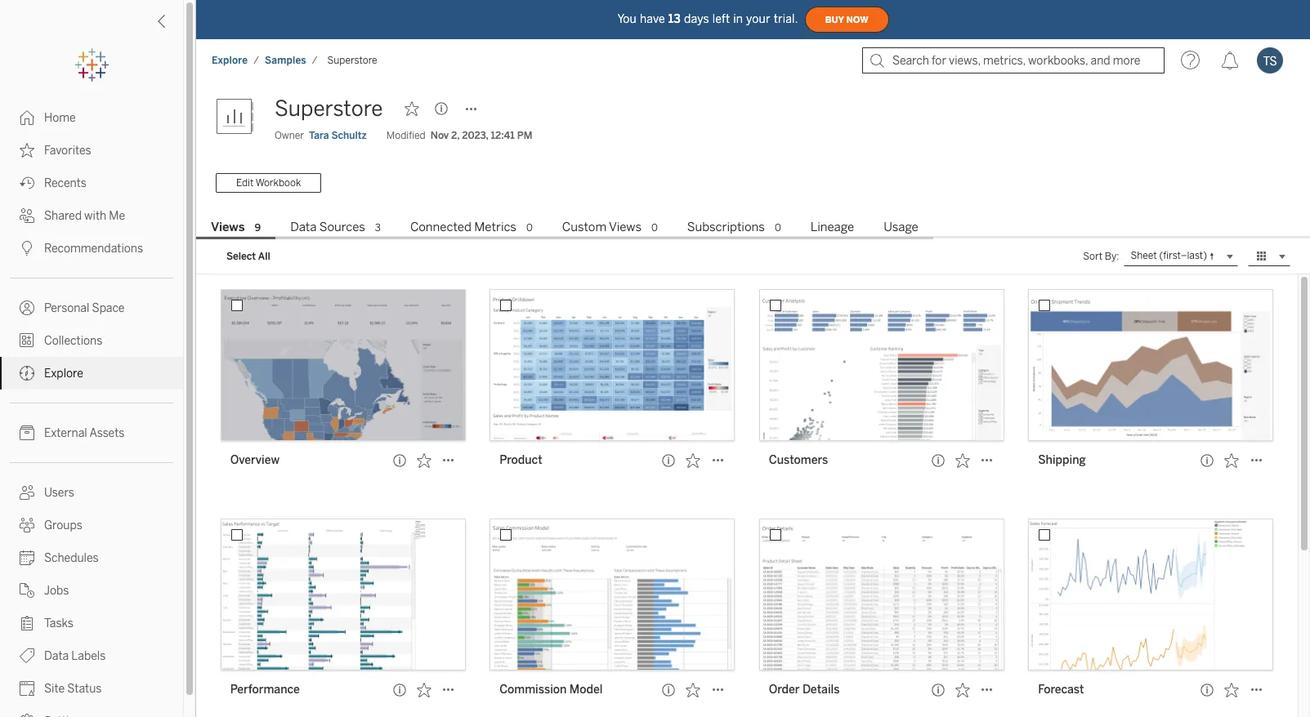 Task type: describe. For each thing, give the bounding box(es) containing it.
connected metrics
[[410, 220, 516, 235]]

users
[[44, 486, 74, 500]]

connected
[[410, 220, 471, 235]]

external
[[44, 427, 87, 441]]

main navigation. press the up and down arrow keys to access links. element
[[0, 101, 183, 718]]

select all
[[226, 251, 270, 262]]

data labels link
[[0, 640, 183, 673]]

product
[[500, 454, 542, 467]]

you
[[617, 12, 637, 26]]

select
[[226, 251, 256, 262]]

edit workbook button
[[216, 173, 321, 193]]

13
[[668, 12, 681, 26]]

model
[[569, 683, 603, 697]]

sheet (first–last) button
[[1124, 247, 1238, 266]]

3 0 from the left
[[775, 222, 781, 234]]

recents link
[[0, 167, 183, 199]]

sort
[[1083, 251, 1103, 262]]

samples
[[265, 55, 306, 66]]

shipping
[[1038, 454, 1086, 467]]

superstore inside main content
[[275, 96, 383, 122]]

labels
[[71, 650, 106, 664]]

tara schultz link
[[309, 128, 367, 143]]

sub-spaces tab list
[[196, 218, 1310, 239]]

2,
[[451, 130, 460, 141]]

owner tara schultz
[[275, 130, 367, 141]]

custom views
[[562, 220, 642, 235]]

recommendations link
[[0, 232, 183, 265]]

customers
[[769, 454, 828, 467]]

buy now button
[[805, 7, 889, 33]]

workbook
[[256, 177, 301, 189]]

me
[[109, 209, 125, 223]]

(first–last)
[[1159, 250, 1207, 262]]

0 for views
[[651, 222, 658, 234]]

data for data labels
[[44, 650, 69, 664]]

tasks link
[[0, 607, 183, 640]]

your
[[746, 12, 770, 26]]

explore / samples /
[[212, 55, 318, 66]]

0 vertical spatial superstore
[[327, 55, 377, 66]]

modified nov 2, 2023, 12:41 pm
[[386, 130, 532, 141]]

assets
[[89, 427, 124, 441]]

recents
[[44, 177, 86, 190]]

explore for explore
[[44, 367, 83, 381]]

usage
[[884, 220, 918, 235]]

favorites link
[[0, 134, 183, 167]]

external assets
[[44, 427, 124, 441]]

groups
[[44, 519, 82, 533]]

trial.
[[774, 12, 798, 26]]

by:
[[1105, 251, 1119, 262]]

tara
[[309, 130, 329, 141]]

Search for views, metrics, workbooks, and more text field
[[862, 47, 1165, 74]]

site status link
[[0, 673, 183, 705]]

left
[[713, 12, 730, 26]]

sheet
[[1131, 250, 1157, 262]]

shared with me link
[[0, 199, 183, 232]]

now
[[846, 14, 868, 25]]

groups link
[[0, 509, 183, 542]]

2 views from the left
[[609, 220, 642, 235]]

metrics
[[474, 220, 516, 235]]

2 / from the left
[[312, 55, 318, 66]]

schultz
[[331, 130, 367, 141]]

in
[[733, 12, 743, 26]]

workbook image
[[216, 92, 265, 141]]

favorites
[[44, 144, 91, 158]]

site
[[44, 682, 65, 696]]

overview
[[230, 454, 280, 467]]

users link
[[0, 476, 183, 509]]

recommendations
[[44, 242, 143, 256]]

tasks
[[44, 617, 74, 631]]

all
[[258, 251, 270, 262]]



Task type: vqa. For each thing, say whether or not it's contained in the screenshot.
Product ELEMENT
no



Task type: locate. For each thing, give the bounding box(es) containing it.
9
[[255, 222, 261, 234]]

2023,
[[462, 130, 488, 141]]

navigation panel element
[[0, 49, 183, 718]]

0 horizontal spatial explore
[[44, 367, 83, 381]]

personal space link
[[0, 292, 183, 324]]

subscriptions
[[687, 220, 765, 235]]

0 for metrics
[[526, 222, 533, 234]]

data
[[290, 220, 317, 235], [44, 650, 69, 664]]

1 horizontal spatial explore link
[[211, 54, 249, 67]]

schedules link
[[0, 542, 183, 575]]

1 vertical spatial explore
[[44, 367, 83, 381]]

0 right metrics
[[526, 222, 533, 234]]

edit workbook
[[236, 177, 301, 189]]

explore link down collections
[[0, 357, 183, 390]]

explore
[[212, 55, 248, 66], [44, 367, 83, 381]]

0 vertical spatial data
[[290, 220, 317, 235]]

/ right samples
[[312, 55, 318, 66]]

edit
[[236, 177, 254, 189]]

grid view image
[[1255, 249, 1269, 264]]

views
[[211, 220, 245, 235], [609, 220, 642, 235]]

sheet (first–last)
[[1131, 250, 1207, 262]]

1 vertical spatial superstore
[[275, 96, 383, 122]]

0 horizontal spatial 0
[[526, 222, 533, 234]]

home link
[[0, 101, 183, 134]]

sort by:
[[1083, 251, 1119, 262]]

0 right subscriptions
[[775, 222, 781, 234]]

you have 13 days left in your trial.
[[617, 12, 798, 26]]

order
[[769, 683, 800, 697]]

superstore element
[[322, 55, 382, 66]]

collections link
[[0, 324, 183, 357]]

space
[[92, 302, 125, 315]]

1 vertical spatial data
[[44, 650, 69, 664]]

1 vertical spatial explore link
[[0, 357, 183, 390]]

explore down collections
[[44, 367, 83, 381]]

0 horizontal spatial explore link
[[0, 357, 183, 390]]

superstore up owner tara schultz
[[275, 96, 383, 122]]

data for data sources
[[290, 220, 317, 235]]

0 horizontal spatial data
[[44, 650, 69, 664]]

explore link left samples link
[[211, 54, 249, 67]]

data left sources
[[290, 220, 317, 235]]

nov
[[430, 130, 449, 141]]

days
[[684, 12, 709, 26]]

1 views from the left
[[211, 220, 245, 235]]

commission
[[500, 683, 567, 697]]

views right custom on the left of page
[[609, 220, 642, 235]]

3
[[375, 222, 381, 234]]

have
[[640, 12, 665, 26]]

0 horizontal spatial /
[[254, 55, 259, 66]]

2 horizontal spatial 0
[[775, 222, 781, 234]]

explore for explore / samples /
[[212, 55, 248, 66]]

data inside "data labels" link
[[44, 650, 69, 664]]

12:41
[[491, 130, 515, 141]]

1 horizontal spatial explore
[[212, 55, 248, 66]]

personal
[[44, 302, 89, 315]]

0 vertical spatial explore
[[212, 55, 248, 66]]

modified
[[386, 130, 426, 141]]

shared with me
[[44, 209, 125, 223]]

buy
[[825, 14, 844, 25]]

samples link
[[264, 54, 307, 67]]

status
[[67, 682, 102, 696]]

lineage
[[811, 220, 854, 235]]

forecast
[[1038, 683, 1084, 697]]

0 right 'custom views'
[[651, 222, 658, 234]]

/ left samples link
[[254, 55, 259, 66]]

shared
[[44, 209, 82, 223]]

data labels
[[44, 650, 106, 664]]

1 horizontal spatial data
[[290, 220, 317, 235]]

data sources
[[290, 220, 365, 235]]

details
[[802, 683, 840, 697]]

external assets link
[[0, 417, 183, 450]]

2 0 from the left
[[651, 222, 658, 234]]

site status
[[44, 682, 102, 696]]

commission model
[[500, 683, 603, 697]]

data inside the sub-spaces tab list
[[290, 220, 317, 235]]

explore link
[[211, 54, 249, 67], [0, 357, 183, 390]]

1 horizontal spatial 0
[[651, 222, 658, 234]]

1 horizontal spatial /
[[312, 55, 318, 66]]

/
[[254, 55, 259, 66], [312, 55, 318, 66]]

jobs link
[[0, 575, 183, 607]]

with
[[84, 209, 106, 223]]

select all button
[[216, 247, 281, 266]]

performance
[[230, 683, 300, 697]]

schedules
[[44, 552, 99, 566]]

jobs
[[44, 584, 69, 598]]

data left 'labels'
[[44, 650, 69, 664]]

1 / from the left
[[254, 55, 259, 66]]

explore left samples link
[[212, 55, 248, 66]]

personal space
[[44, 302, 125, 315]]

0
[[526, 222, 533, 234], [651, 222, 658, 234], [775, 222, 781, 234]]

views left '9' at the top of page
[[211, 220, 245, 235]]

superstore right samples link
[[327, 55, 377, 66]]

owner
[[275, 130, 304, 141]]

0 vertical spatial explore link
[[211, 54, 249, 67]]

order details
[[769, 683, 840, 697]]

0 horizontal spatial views
[[211, 220, 245, 235]]

1 horizontal spatial views
[[609, 220, 642, 235]]

home
[[44, 111, 76, 125]]

pm
[[517, 130, 532, 141]]

1 0 from the left
[[526, 222, 533, 234]]

sources
[[319, 220, 365, 235]]

custom
[[562, 220, 607, 235]]

collections
[[44, 334, 102, 348]]

superstore main content
[[196, 82, 1310, 718]]

explore inside "main navigation. press the up and down arrow keys to access links." element
[[44, 367, 83, 381]]

buy now
[[825, 14, 868, 25]]



